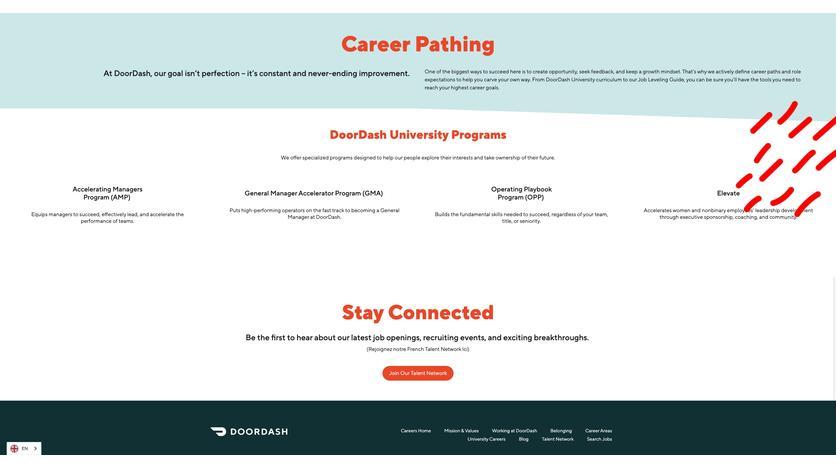 Task type: locate. For each thing, give the bounding box(es) containing it.
ending
[[332, 68, 357, 78]]

career up search
[[586, 428, 600, 434]]

your down expectations
[[439, 84, 450, 91]]

1 horizontal spatial general
[[381, 207, 400, 214]]

effectively
[[102, 211, 126, 218]]

to right track
[[345, 207, 350, 214]]

0 horizontal spatial succeed,
[[80, 211, 101, 218]]

0 vertical spatial general
[[245, 189, 269, 197]]

(opp)
[[525, 193, 544, 201]]

first
[[271, 333, 286, 342]]

0 horizontal spatial you
[[474, 76, 483, 83]]

you down ways
[[474, 76, 483, 83]]

to down role
[[796, 76, 801, 83]]

program down the operating
[[498, 193, 524, 201]]

2 horizontal spatial you
[[773, 76, 782, 83]]

1 horizontal spatial you
[[687, 76, 695, 83]]

0 vertical spatial doordash
[[546, 76, 570, 83]]

talent right our
[[411, 370, 425, 377]]

the right have
[[751, 76, 759, 83]]

career for career pathing
[[341, 31, 410, 56]]

builds the fundamental skills needed to succeed, regardless of your team, title, or seniority.
[[435, 211, 608, 224]]

to down "keep"
[[623, 76, 628, 83]]

to inside the equips managers to succeed, effectively lead, and accelerate the performance of teams.
[[73, 211, 78, 218]]

to right managers
[[73, 211, 78, 218]]

of up expectations
[[437, 68, 441, 75]]

jobs
[[603, 437, 612, 442]]

women
[[673, 207, 691, 214]]

program for operating playbook
[[498, 193, 524, 201]]

program down accelerating
[[83, 193, 109, 201]]

future.
[[540, 154, 555, 161]]

1 vertical spatial career
[[586, 428, 600, 434]]

talent down belonging
[[542, 437, 555, 442]]

ownership
[[496, 154, 521, 161]]

and left "keep"
[[616, 68, 625, 75]]

from
[[532, 76, 545, 83]]

1 horizontal spatial university
[[468, 437, 489, 442]]

define
[[735, 68, 750, 75]]

2 vertical spatial university
[[468, 437, 489, 442]]

equips managers to succeed, effectively lead, and accelerate the performance of teams.
[[31, 211, 184, 224]]

at right 'working'
[[511, 428, 515, 434]]

0 horizontal spatial help
[[383, 154, 394, 161]]

programs
[[330, 154, 353, 161]]

of down effectively
[[113, 218, 118, 224]]

the right be
[[257, 333, 270, 342]]

the right on on the top left
[[313, 207, 321, 214]]

help down the biggest
[[463, 76, 473, 83]]

0 vertical spatial talent
[[425, 346, 440, 352]]

accelerate
[[150, 211, 175, 218]]

managers
[[49, 211, 72, 218]]

1 vertical spatial network
[[427, 370, 447, 377]]

their right the explore
[[441, 154, 452, 161]]

career up tools
[[752, 68, 767, 75]]

en link
[[7, 443, 41, 455]]

to right is
[[527, 68, 532, 75]]

and up need
[[782, 68, 791, 75]]

and inside the equips managers to succeed, effectively lead, and accelerate the performance of teams.
[[140, 211, 149, 218]]

create
[[533, 68, 548, 75]]

university up we offer specialized programs designed to help our people explore their interests and take ownership of their future.
[[390, 127, 449, 141]]

here
[[510, 68, 521, 75]]

of
[[437, 68, 441, 75], [522, 154, 527, 161], [577, 211, 582, 218], [113, 218, 118, 224]]

at down on on the top left
[[310, 214, 315, 220]]

your
[[498, 76, 509, 83], [439, 84, 450, 91], [583, 211, 594, 218]]

their left future.
[[528, 154, 539, 161]]

university inside the career areas university careers
[[468, 437, 489, 442]]

belonging
[[551, 428, 572, 434]]

why
[[698, 68, 707, 75]]

2 vertical spatial network
[[556, 437, 574, 442]]

2 horizontal spatial university
[[572, 76, 595, 83]]

puts
[[230, 207, 240, 214]]

needed
[[504, 211, 522, 218]]

builds
[[435, 211, 450, 218]]

leveling
[[648, 76, 669, 83]]

1 horizontal spatial doordash
[[516, 428, 537, 434]]

0 vertical spatial your
[[498, 76, 509, 83]]

your inside builds the fundamental skills needed to succeed, regardless of your team, title, or seniority.
[[583, 211, 594, 218]]

accelerates
[[644, 207, 672, 214]]

of right regardless
[[577, 211, 582, 218]]

the inside builds the fundamental skills needed to succeed, regardless of your team, title, or seniority.
[[451, 211, 459, 218]]

of inside the equips managers to succeed, effectively lead, and accelerate the performance of teams.
[[113, 218, 118, 224]]

0 horizontal spatial at
[[310, 214, 315, 220]]

careers inside the career areas university careers
[[490, 437, 506, 442]]

to right ways
[[483, 68, 488, 75]]

at inside list
[[511, 428, 515, 434]]

careers home
[[401, 428, 431, 434]]

1 vertical spatial general
[[381, 207, 400, 214]]

2 vertical spatial your
[[583, 211, 594, 218]]

your down succeed
[[498, 76, 509, 83]]

and
[[293, 68, 307, 78], [616, 68, 625, 75], [782, 68, 791, 75], [474, 154, 483, 161], [692, 207, 701, 214], [140, 211, 149, 218], [760, 214, 769, 220], [488, 333, 502, 342]]

help inside one of the biggest ways to succeed here is to create opportunity, seek feedback, and keep a growth mindset. that's why we actively define career paths and role expectations to help you carve your own way. from doordash university curriculum to our job leveling guide, you can be sure you'll have the tools you need to reach your highest career goals.
[[463, 76, 473, 83]]

university careers link
[[468, 436, 506, 443]]

openings,
[[386, 333, 422, 342]]

you down that's
[[687, 76, 695, 83]]

0 horizontal spatial program
[[83, 193, 109, 201]]

(gma)
[[363, 189, 383, 197]]

0 horizontal spatial doordash
[[330, 127, 387, 141]]

lead,
[[127, 211, 139, 218]]

carve
[[484, 76, 497, 83]]

program up track
[[335, 189, 361, 197]]

1 horizontal spatial their
[[528, 154, 539, 161]]

doordash inside one of the biggest ways to succeed here is to create opportunity, seek feedback, and keep a growth mindset. that's why we actively define career paths and role expectations to help you carve your own way. from doordash university curriculum to our job leveling guide, you can be sure you'll have the tools you need to reach your highest career goals.
[[546, 76, 570, 83]]

our inside one of the biggest ways to succeed here is to create opportunity, seek feedback, and keep a growth mindset. that's why we actively define career paths and role expectations to help you carve your own way. from doordash university curriculum to our job leveling guide, you can be sure you'll have the tools you need to reach your highest career goals.
[[629, 76, 637, 83]]

0 vertical spatial university
[[572, 76, 595, 83]]

doordash up designed
[[330, 127, 387, 141]]

you down paths
[[773, 76, 782, 83]]

manager up operators
[[270, 189, 297, 197]]

you
[[474, 76, 483, 83], [687, 76, 695, 83], [773, 76, 782, 83]]

1 vertical spatial careers
[[490, 437, 506, 442]]

general
[[245, 189, 269, 197], [381, 207, 400, 214]]

working at doordash
[[492, 428, 537, 434]]

to up highest
[[457, 76, 462, 83]]

&
[[461, 428, 464, 434]]

0 horizontal spatial university
[[390, 127, 449, 141]]

2 horizontal spatial program
[[498, 193, 524, 201]]

a up job
[[639, 68, 642, 75]]

0 horizontal spatial career
[[470, 84, 485, 91]]

1 horizontal spatial at
[[511, 428, 515, 434]]

your left the team,
[[583, 211, 594, 218]]

1 vertical spatial your
[[439, 84, 450, 91]]

list containing careers home
[[356, 428, 626, 444]]

goal
[[168, 68, 183, 78]]

coaching,
[[735, 214, 759, 220]]

to
[[483, 68, 488, 75], [527, 68, 532, 75], [457, 76, 462, 83], [623, 76, 628, 83], [796, 76, 801, 83], [377, 154, 382, 161], [345, 207, 350, 214], [73, 211, 78, 218], [523, 211, 528, 218], [287, 333, 295, 342]]

the right builds
[[451, 211, 459, 218]]

english flag image
[[10, 445, 18, 453]]

3 you from the left
[[773, 76, 782, 83]]

join our talent network link
[[383, 366, 454, 381]]

to right "first"
[[287, 333, 295, 342]]

mission & values
[[445, 428, 479, 434]]

(rejoignez
[[367, 346, 392, 352]]

help right designed
[[383, 154, 394, 161]]

at inside "puts high-performing operators on the fast track to becoming a general manager at doordash."
[[310, 214, 315, 220]]

succeed,
[[80, 211, 101, 218], [530, 211, 551, 218]]

career up improvement.
[[341, 31, 410, 56]]

0 vertical spatial a
[[639, 68, 642, 75]]

network down the belonging link
[[556, 437, 574, 442]]

reach
[[425, 84, 438, 91]]

a
[[639, 68, 642, 75], [377, 207, 379, 214]]

our left people
[[395, 154, 403, 161]]

Language field
[[7, 442, 42, 455]]

1 horizontal spatial help
[[463, 76, 473, 83]]

1 horizontal spatial succeed,
[[530, 211, 551, 218]]

2 vertical spatial talent
[[542, 437, 555, 442]]

succeed, up performance
[[80, 211, 101, 218]]

2 vertical spatial doordash
[[516, 428, 537, 434]]

doordash down opportunity,
[[546, 76, 570, 83]]

a right becoming
[[377, 207, 379, 214]]

careers left the home
[[401, 428, 417, 434]]

university inside one of the biggest ways to succeed here is to create opportunity, seek feedback, and keep a growth mindset. that's why we actively define career paths and role expectations to help you carve your own way. from doordash university curriculum to our job leveling guide, you can be sure you'll have the tools you need to reach your highest career goals.
[[572, 76, 595, 83]]

university down values
[[468, 437, 489, 442]]

doordash.
[[316, 214, 342, 220]]

is
[[522, 68, 526, 75]]

0 horizontal spatial career
[[341, 31, 410, 56]]

manager
[[270, 189, 297, 197], [288, 214, 309, 220]]

doordash inside list
[[516, 428, 537, 434]]

our down "keep"
[[629, 76, 637, 83]]

careers down 'working'
[[490, 437, 506, 442]]

mission & values link
[[445, 428, 479, 434]]

becoming
[[351, 207, 376, 214]]

general down (gma)
[[381, 207, 400, 214]]

high-
[[242, 207, 254, 214]]

1 succeed, from the left
[[80, 211, 101, 218]]

program inside accelerating managers program (amp)
[[83, 193, 109, 201]]

general inside "puts high-performing operators on the fast track to becoming a general manager at doordash."
[[381, 207, 400, 214]]

search jobs link
[[587, 436, 612, 443]]

career for career areas university careers
[[586, 428, 600, 434]]

program
[[335, 189, 361, 197], [83, 193, 109, 201], [498, 193, 524, 201]]

1 horizontal spatial careers
[[490, 437, 506, 442]]

0 horizontal spatial a
[[377, 207, 379, 214]]

take
[[484, 154, 495, 161]]

doordash,
[[114, 68, 152, 78]]

general up high- at the top of the page
[[245, 189, 269, 197]]

talent down recruiting
[[425, 346, 440, 352]]

ways
[[470, 68, 482, 75]]

operating
[[491, 185, 523, 193]]

to inside builds the fundamental skills needed to succeed, regardless of your team, title, or seniority.
[[523, 211, 528, 218]]

0 vertical spatial network
[[441, 346, 461, 352]]

2 their from the left
[[528, 154, 539, 161]]

need
[[783, 76, 795, 83]]

1 horizontal spatial career
[[752, 68, 767, 75]]

our
[[154, 68, 166, 78], [629, 76, 637, 83], [395, 154, 403, 161], [338, 333, 350, 342]]

way.
[[521, 76, 531, 83]]

0 vertical spatial at
[[310, 214, 315, 220]]

1 vertical spatial manager
[[288, 214, 309, 220]]

1 vertical spatial at
[[511, 428, 515, 434]]

career inside the career areas university careers
[[586, 428, 600, 434]]

list
[[356, 428, 626, 444]]

2 horizontal spatial your
[[583, 211, 594, 218]]

we offer specialized programs designed to help our people explore their interests and take ownership of their future.
[[281, 154, 555, 161]]

stay
[[342, 300, 384, 324]]

their
[[441, 154, 452, 161], [528, 154, 539, 161]]

succeed, up "seniority."
[[530, 211, 551, 218]]

university down seek
[[572, 76, 595, 83]]

elevate
[[717, 189, 740, 197]]

of inside builds the fundamental skills needed to succeed, regardless of your team, title, or seniority.
[[577, 211, 582, 218]]

program inside operating playbook program (opp)
[[498, 193, 524, 201]]

fast
[[323, 207, 331, 214]]

the
[[443, 68, 451, 75], [751, 76, 759, 83], [313, 207, 321, 214], [176, 211, 184, 218], [451, 211, 459, 218], [257, 333, 270, 342]]

2 horizontal spatial doordash
[[546, 76, 570, 83]]

search
[[587, 437, 602, 442]]

the inside the equips managers to succeed, effectively lead, and accelerate the performance of teams.
[[176, 211, 184, 218]]

0 horizontal spatial careers
[[401, 428, 417, 434]]

1 horizontal spatial career
[[586, 428, 600, 434]]

have
[[738, 76, 750, 83]]

manager down operators
[[288, 214, 309, 220]]

doordash up the "blog" link
[[516, 428, 537, 434]]

2 you from the left
[[687, 76, 695, 83]]

1 vertical spatial talent
[[411, 370, 425, 377]]

career left goals.
[[470, 84, 485, 91]]

1 vertical spatial a
[[377, 207, 379, 214]]

to up "seniority."
[[523, 211, 528, 218]]

goals.
[[486, 84, 500, 91]]

to inside "puts high-performing operators on the fast track to becoming a general manager at doordash."
[[345, 207, 350, 214]]

regardless
[[552, 211, 576, 218]]

fundamental
[[460, 211, 491, 218]]

0 vertical spatial help
[[463, 76, 473, 83]]

network left 'lci)'
[[441, 346, 461, 352]]

1 their from the left
[[441, 154, 452, 161]]

0 horizontal spatial their
[[441, 154, 452, 161]]

latest
[[351, 333, 372, 342]]

1 horizontal spatial a
[[639, 68, 642, 75]]

performance
[[81, 218, 112, 224]]

0 vertical spatial career
[[341, 31, 410, 56]]

and right "lead,"
[[140, 211, 149, 218]]

2 succeed, from the left
[[530, 211, 551, 218]]

working
[[492, 428, 510, 434]]

the right accelerate
[[176, 211, 184, 218]]

doordash university programs
[[330, 127, 507, 141]]

network down (rejoignez notre french talent network lci) link
[[427, 370, 447, 377]]

career pathing
[[341, 31, 495, 56]]



Task type: vqa. For each thing, say whether or not it's contained in the screenshot.
managers at the left top
yes



Task type: describe. For each thing, give the bounding box(es) containing it.
a inside one of the biggest ways to succeed here is to create opportunity, seek feedback, and keep a growth mindset. that's why we actively define career paths and role expectations to help you carve your own way. from doordash university curriculum to our job leveling guide, you can be sure you'll have the tools you need to reach your highest career goals.
[[639, 68, 642, 75]]

1 vertical spatial help
[[383, 154, 394, 161]]

sure
[[714, 76, 724, 83]]

home
[[418, 428, 431, 434]]

paths
[[768, 68, 781, 75]]

seniority.
[[520, 218, 541, 224]]

that's
[[683, 68, 697, 75]]

succeed
[[489, 68, 509, 75]]

1 horizontal spatial program
[[335, 189, 361, 197]]

accelerates women and nonbinary employees' leadership development through executive sponsorship, coaching, and community.
[[644, 207, 814, 220]]

and up executive at the top of the page
[[692, 207, 701, 214]]

our left "latest" at the left
[[338, 333, 350, 342]]

on
[[306, 207, 312, 214]]

0 vertical spatial manager
[[270, 189, 297, 197]]

join
[[389, 370, 399, 377]]

program for accelerating managers
[[83, 193, 109, 201]]

accelerating
[[73, 185, 111, 193]]

sponsorship,
[[704, 214, 734, 220]]

isn't
[[185, 68, 200, 78]]

programs
[[451, 127, 507, 141]]

french
[[407, 346, 424, 352]]

puts high-performing operators on the fast track to becoming a general manager at doordash.
[[230, 207, 400, 220]]

our left the goal
[[154, 68, 166, 78]]

community.
[[770, 214, 798, 220]]

managers
[[113, 185, 143, 193]]

(rejoignez notre french talent network lci)
[[367, 346, 470, 352]]

of inside one of the biggest ways to succeed here is to create opportunity, seek feedback, and keep a growth mindset. that's why we actively define career paths and role expectations to help you carve your own way. from doordash university curriculum to our job leveling guide, you can be sure you'll have the tools you need to reach your highest career goals.
[[437, 68, 441, 75]]

development
[[782, 207, 814, 214]]

job
[[373, 333, 385, 342]]

manager inside "puts high-performing operators on the fast track to becoming a general manager at doordash."
[[288, 214, 309, 220]]

the inside "puts high-performing operators on the fast track to becoming a general manager at doordash."
[[313, 207, 321, 214]]

search jobs
[[587, 437, 612, 442]]

executive
[[680, 214, 703, 220]]

operators
[[282, 207, 305, 214]]

talent network link
[[542, 436, 574, 443]]

equips
[[31, 211, 48, 218]]

offer
[[290, 154, 301, 161]]

title,
[[502, 218, 513, 224]]

breakthroughs.
[[534, 333, 589, 342]]

belonging link
[[551, 428, 572, 434]]

people
[[404, 154, 421, 161]]

and left "never-"
[[293, 68, 307, 78]]

areas
[[601, 428, 612, 434]]

specialized
[[303, 154, 329, 161]]

1 horizontal spatial your
[[498, 76, 509, 83]]

1 vertical spatial university
[[390, 127, 449, 141]]

seek
[[580, 68, 590, 75]]

operating playbook program (opp)
[[491, 185, 552, 201]]

exciting
[[503, 333, 532, 342]]

blog link
[[519, 436, 529, 443]]

to right designed
[[377, 154, 382, 161]]

we
[[708, 68, 715, 75]]

and down leadership
[[760, 214, 769, 220]]

(amp)
[[111, 193, 130, 201]]

talent network
[[542, 437, 574, 442]]

perfection
[[202, 68, 240, 78]]

interests
[[453, 154, 473, 161]]

1 vertical spatial doordash
[[330, 127, 387, 141]]

can
[[697, 76, 705, 83]]

succeed, inside the equips managers to succeed, effectively lead, and accelerate the performance of teams.
[[80, 211, 101, 218]]

1 vertical spatial career
[[470, 84, 485, 91]]

of right ownership at the right of the page
[[522, 154, 527, 161]]

values
[[465, 428, 479, 434]]

network inside list
[[556, 437, 574, 442]]

you'll
[[725, 76, 737, 83]]

1 you from the left
[[474, 76, 483, 83]]

teams.
[[119, 218, 134, 224]]

en
[[22, 446, 28, 451]]

0 horizontal spatial your
[[439, 84, 450, 91]]

or
[[514, 218, 519, 224]]

0 vertical spatial career
[[752, 68, 767, 75]]

improvement.
[[359, 68, 410, 78]]

feedback,
[[591, 68, 615, 75]]

keep
[[626, 68, 638, 75]]

growth
[[643, 68, 660, 75]]

biggest
[[452, 68, 469, 75]]

leadership
[[756, 207, 781, 214]]

at doordash, our goal isn't perfection – it's constant and never-ending improvement.
[[104, 68, 412, 78]]

hear
[[297, 333, 313, 342]]

general manager accelerator program (gma)
[[245, 189, 385, 197]]

own
[[510, 76, 520, 83]]

at
[[104, 68, 112, 78]]

and right events, at the right of the page
[[488, 333, 502, 342]]

succeed, inside builds the fundamental skills needed to succeed, regardless of your team, title, or seniority.
[[530, 211, 551, 218]]

role
[[792, 68, 801, 75]]

opportunity,
[[549, 68, 578, 75]]

0 horizontal spatial general
[[245, 189, 269, 197]]

career areas link
[[586, 428, 612, 434]]

(rejoignez notre french talent network lci) link
[[367, 346, 470, 352]]

explore
[[422, 154, 440, 161]]

a inside "puts high-performing operators on the fast track to becoming a general manager at doordash."
[[377, 207, 379, 214]]

the up expectations
[[443, 68, 451, 75]]

job
[[638, 76, 647, 83]]

tools
[[760, 76, 772, 83]]

and left take
[[474, 154, 483, 161]]

0 vertical spatial careers
[[401, 428, 417, 434]]

highest
[[451, 84, 469, 91]]

stay connected
[[342, 300, 494, 324]]

career areas university careers
[[468, 428, 612, 442]]

mission
[[445, 428, 460, 434]]

accelerator
[[299, 189, 334, 197]]

employees'
[[727, 207, 755, 214]]

recruiting
[[423, 333, 459, 342]]

be
[[246, 333, 256, 342]]

–
[[242, 68, 246, 78]]

blog
[[519, 437, 529, 442]]



